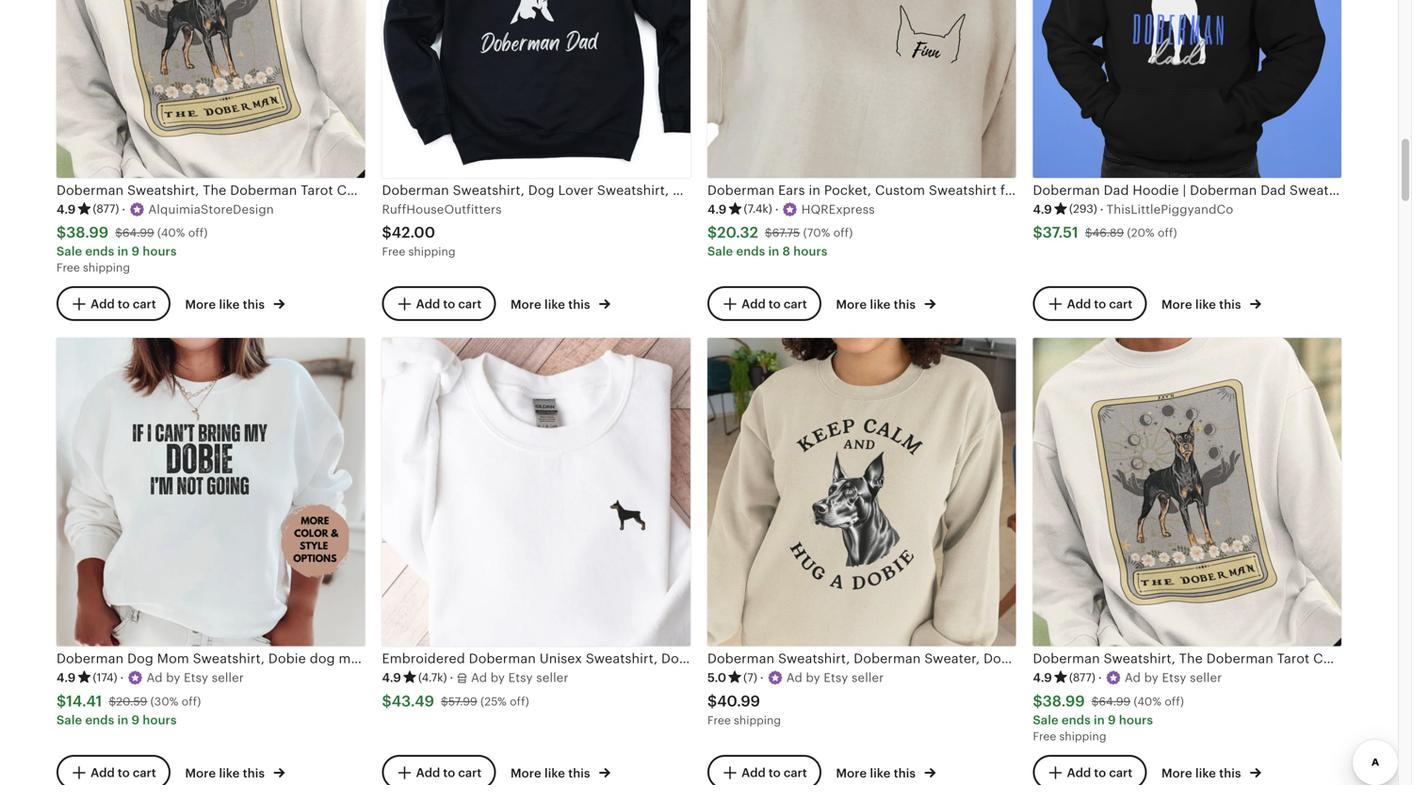 Task type: describe. For each thing, give the bounding box(es) containing it.
to for embroidered doberman unisex sweatshirt, doberman lover gift, doberman crewneck sweater, doberman dog mom sweater gift image
[[443, 766, 455, 780]]

4.9 star rating with 174 reviews image
[[57, 670, 117, 687]]

add to cart button for doberman dad hoodie | doberman dad sweater | doberman dad sweatshirt | gift for dobie dad | gift for doberman pinscher daddy "image" on the top right
[[1033, 286, 1147, 321]]

etsy for 14.41
[[184, 671, 208, 686]]

cart for the doberman ears in pocket, custom sweatshirt for doberman owner, doberman dog mom hoodie, personalized dog name hoodie, christmas gift, s3157 image
[[784, 297, 807, 311]]

in for 4.9 star rating with 7.4k reviews image
[[768, 245, 780, 259]]

add for doberman dad hoodie | doberman dad sweater | doberman dad sweatshirt | gift for dobie dad | gift for doberman pinscher daddy "image" on the top right
[[1067, 297, 1091, 311]]

3 a d b y etsy seller from the left
[[787, 671, 884, 686]]

14.41
[[66, 693, 102, 710]]

3 seller from the left
[[852, 671, 884, 686]]

more like this link for doberman dog mom sweatshirt, dobie dog mom tshirt, doberman dog dad t-shirt, pet lover sweater, dog lover shirt, dog mom gift, new dog owner image
[[185, 763, 285, 782]]

a d b y etsy seller for 38.99
[[1125, 671, 1222, 686]]

$ inside $ 37.51 $ 46.89 (20% off)
[[1085, 227, 1093, 239]]

$ 37.51 $ 46.89 (20% off)
[[1033, 224, 1177, 241]]

in for 4.9 star rating with 877 reviews image associated with alquimiastoredesign
[[117, 245, 128, 259]]

hours inside '$ 20.32 $ 67.75 (70% off) sale ends in 8 hours'
[[794, 245, 828, 259]]

more for doberman sweatshirt, doberman sweater, doberman mom crewneck, dobie mama shirt, doberman dad shirt, gift for doberman lover, dobie crewneck image
[[836, 767, 867, 781]]

doberman ears in pocket, custom sweatshirt for doberman owner, doberman dog mom hoodie, personalized dog name hoodie, christmas gift, s3157 image
[[708, 0, 1016, 178]]

more for the doberman ears in pocket, custom sweatshirt for doberman owner, doberman dog mom hoodie, personalized dog name hoodie, christmas gift, s3157 image
[[836, 298, 867, 312]]

this for doberman dad hoodie | doberman dad sweater | doberman dad sweatshirt | gift for dobie dad | gift for doberman pinscher daddy "image" on the top right
[[1219, 298, 1241, 312]]

$ 43.49 $ 57.99 (25% off)
[[382, 693, 529, 710]]

more like this for doberman dog mom sweatshirt, dobie dog mom tshirt, doberman dog dad t-shirt, pet lover sweater, dog lover shirt, dog mom gift, new dog owner image
[[185, 767, 268, 781]]

ends inside '$ 20.32 $ 67.75 (70% off) sale ends in 8 hours'
[[736, 245, 765, 259]]

like for doberman sweatshirt, doberman sweater, doberman mom crewneck, dobie mama shirt, doberman dad shirt, gift for doberman lover, dobie crewneck image
[[870, 767, 891, 781]]

add to cart for doberman sweatshirt, dog lover sweatshirt, doberman owner gift, dog dad sweatshirt, cool doberman sweatshirt, doberman dad sweatshirt image
[[416, 297, 482, 311]]

seller for 14.41
[[212, 671, 244, 686]]

$ 38.99 $ 64.99 (40% off) sale ends in 9 hours free shipping for a d
[[1033, 693, 1184, 743]]

3 a from the left
[[787, 671, 795, 686]]

add to cart for doberman sweatshirt, doberman sweater, doberman mom crewneck, dobie mama shirt, doberman dad shirt, gift for doberman lover, dobie crewneck image
[[742, 766, 807, 780]]

$ inside ruffhouseoutfitters $ 42.00 free shipping
[[382, 224, 392, 241]]

doberman sweatshirt, the doberman tarot card sweatshirt, doberman owner gifts dobermann lover sweater doberman jumper image for alquimiastoredesign
[[57, 0, 365, 178]]

4.9 for the 4.9 star rating with 174 reviews image
[[57, 671, 76, 685]]

like for the doberman ears in pocket, custom sweatshirt for doberman owner, doberman dog mom hoodie, personalized dog name hoodie, christmas gift, s3157 image
[[870, 298, 891, 312]]

b for 43.49
[[491, 671, 499, 686]]

4.9 star rating with 293 reviews image
[[1033, 201, 1097, 218]]

free inside ruffhouseoutfitters $ 42.00 free shipping
[[382, 245, 405, 258]]

more like this for the doberman ears in pocket, custom sweatshirt for doberman owner, doberman dog mom hoodie, personalized dog name hoodie, christmas gift, s3157 image
[[836, 298, 919, 312]]

· thislittlepiggyandco
[[1100, 202, 1234, 217]]

more for embroidered doberman unisex sweatshirt, doberman lover gift, doberman crewneck sweater, doberman dog mom sweater gift image
[[511, 767, 541, 781]]

more like this for doberman sweatshirt, dog lover sweatshirt, doberman owner gift, dog dad sweatshirt, cool doberman sweatshirt, doberman dad sweatshirt image
[[511, 298, 593, 312]]

like for doberman sweatshirt, dog lover sweatshirt, doberman owner gift, dog dad sweatshirt, cool doberman sweatshirt, doberman dad sweatshirt image
[[545, 298, 565, 312]]

more for doberman sweatshirt, dog lover sweatshirt, doberman owner gift, dog dad sweatshirt, cool doberman sweatshirt, doberman dad sweatshirt image
[[511, 298, 541, 312]]

more like this for doberman sweatshirt, the doberman tarot card sweatshirt, doberman owner gifts dobermann lover sweater doberman jumper 'image' corresponding to alquimiastoredesign
[[185, 298, 268, 312]]

(70%
[[803, 227, 830, 239]]

add for doberman sweatshirt, doberman sweater, doberman mom crewneck, dobie mama shirt, doberman dad shirt, gift for doberman lover, dobie crewneck image
[[742, 766, 766, 780]]

hqrexpress
[[802, 202, 875, 217]]

$ 38.99 $ 64.99 (40% off) sale ends in 9 hours free shipping for alquimiastoredesign
[[57, 224, 208, 274]]

$ inside $ 40.99 free shipping
[[708, 693, 717, 710]]

this for doberman sweatshirt, doberman sweater, doberman mom crewneck, dobie mama shirt, doberman dad shirt, gift for doberman lover, dobie crewneck image
[[894, 767, 916, 781]]

this for the doberman ears in pocket, custom sweatshirt for doberman owner, doberman dog mom hoodie, personalized dog name hoodie, christmas gift, s3157 image
[[894, 298, 916, 312]]

this for embroidered doberman unisex sweatshirt, doberman lover gift, doberman crewneck sweater, doberman dog mom sweater gift image
[[568, 767, 590, 781]]

add to cart for the doberman ears in pocket, custom sweatshirt for doberman owner, doberman dog mom hoodie, personalized dog name hoodie, christmas gift, s3157 image
[[742, 297, 807, 311]]

9 inside $ 14.41 $ 20.59 (30% off) sale ends in 9 hours
[[132, 714, 140, 728]]

b for 14.41
[[166, 671, 174, 686]]

(877) for a d
[[1069, 672, 1096, 684]]

to for doberman sweatshirt, doberman sweater, doberman mom crewneck, dobie mama shirt, doberman dad shirt, gift for doberman lover, dobie crewneck image
[[769, 766, 781, 780]]

42.00
[[392, 224, 435, 241]]

ruffhouseoutfitters
[[382, 202, 502, 217]]

cart for doberman dog mom sweatshirt, dobie dog mom tshirt, doberman dog dad t-shirt, pet lover sweater, dog lover shirt, dog mom gift, new dog owner image
[[133, 766, 156, 780]]

(20%
[[1127, 227, 1155, 239]]

38.99 for a d
[[1043, 693, 1085, 710]]

add to cart button for doberman sweatshirt, doberman sweater, doberman mom crewneck, dobie mama shirt, doberman dad shirt, gift for doberman lover, dobie crewneck image
[[708, 755, 821, 786]]

etsy for 38.99
[[1162, 671, 1187, 686]]

67.75
[[772, 227, 800, 239]]

64.99 for alquimiastoredesign
[[122, 227, 154, 239]]

off) inside the $ 43.49 $ 57.99 (25% off)
[[510, 696, 529, 708]]

off) for 4.9 star rating with 7.4k reviews image
[[834, 227, 853, 239]]

(7.4k)
[[744, 203, 772, 215]]

more like this for doberman sweatshirt, the doberman tarot card sweatshirt, doberman owner gifts dobermann lover sweater doberman jumper 'image' for a d
[[1162, 767, 1244, 781]]

46.89
[[1093, 227, 1124, 239]]

more like this link for embroidered doberman unisex sweatshirt, doberman lover gift, doberman crewneck sweater, doberman dog mom sweater gift image
[[511, 763, 610, 782]]

to for doberman sweatshirt, the doberman tarot card sweatshirt, doberman owner gifts dobermann lover sweater doberman jumper 'image' for a d
[[1094, 766, 1106, 780]]

add for doberman dog mom sweatshirt, dobie dog mom tshirt, doberman dog dad t-shirt, pet lover sweater, dog lover shirt, dog mom gift, new dog owner image
[[91, 766, 115, 780]]

add to cart for doberman dad hoodie | doberman dad sweater | doberman dad sweatshirt | gift for dobie dad | gift for doberman pinscher daddy "image" on the top right
[[1067, 297, 1133, 311]]

5.0 star rating with 7 reviews image
[[708, 670, 757, 687]]

seller for 38.99
[[1190, 671, 1222, 686]]

38.99 for alquimiastoredesign
[[66, 224, 109, 241]]

3 b from the left
[[806, 671, 814, 686]]

doberman dad hoodie | doberman dad sweater | doberman dad sweatshirt | gift for dobie dad | gift for doberman pinscher daddy image
[[1033, 0, 1342, 178]]

more like this for doberman sweatshirt, doberman sweater, doberman mom crewneck, dobie mama shirt, doberman dad shirt, gift for doberman lover, dobie crewneck image
[[836, 767, 919, 781]]

sale for 4.9 star rating with 877 reviews image associated with alquimiastoredesign
[[57, 245, 82, 259]]

b for 38.99
[[1144, 671, 1152, 686]]



Task type: vqa. For each thing, say whether or not it's contained in the screenshot.
2nd b from the right
yes



Task type: locate. For each thing, give the bounding box(es) containing it.
1 vertical spatial $ 38.99 $ 64.99 (40% off) sale ends in 9 hours free shipping
[[1033, 693, 1184, 743]]

$ 38.99 $ 64.99 (40% off) sale ends in 9 hours free shipping
[[57, 224, 208, 274], [1033, 693, 1184, 743]]

0 vertical spatial 38.99
[[66, 224, 109, 241]]

free inside $ 40.99 free shipping
[[708, 714, 731, 727]]

1 d from the left
[[155, 671, 163, 686]]

0 vertical spatial (40%
[[157, 227, 185, 239]]

doberman sweatshirt, doberman sweater, doberman mom crewneck, dobie mama shirt, doberman dad shirt, gift for doberman lover, dobie crewneck image
[[708, 338, 1016, 647]]

a d b y etsy seller for 14.41
[[146, 671, 244, 686]]

seller
[[212, 671, 244, 686], [536, 671, 569, 686], [852, 671, 884, 686], [1190, 671, 1222, 686]]

add
[[91, 297, 115, 311], [416, 297, 440, 311], [742, 297, 766, 311], [1067, 297, 1091, 311], [91, 766, 115, 780], [416, 766, 440, 780], [742, 766, 766, 780], [1067, 766, 1091, 780]]

57.99
[[448, 696, 477, 708]]

(25%
[[481, 696, 507, 708]]

like for embroidered doberman unisex sweatshirt, doberman lover gift, doberman crewneck sweater, doberman dog mom sweater gift image
[[545, 767, 565, 781]]

40.99
[[717, 693, 760, 710]]

0 horizontal spatial 64.99
[[122, 227, 154, 239]]

1 vertical spatial (40%
[[1134, 696, 1162, 708]]

add for doberman sweatshirt, the doberman tarot card sweatshirt, doberman owner gifts dobermann lover sweater doberman jumper 'image' corresponding to alquimiastoredesign
[[91, 297, 115, 311]]

add for doberman sweatshirt, dog lover sweatshirt, doberman owner gift, dog dad sweatshirt, cool doberman sweatshirt, doberman dad sweatshirt image
[[416, 297, 440, 311]]

1 horizontal spatial $ 38.99 $ 64.99 (40% off) sale ends in 9 hours free shipping
[[1033, 693, 1184, 743]]

4 d from the left
[[1133, 671, 1141, 686]]

more like this for doberman dad hoodie | doberman dad sweater | doberman dad sweatshirt | gift for dobie dad | gift for doberman pinscher daddy "image" on the top right
[[1162, 298, 1244, 312]]

doberman dog mom sweatshirt, dobie dog mom tshirt, doberman dog dad t-shirt, pet lover sweater, dog lover shirt, dog mom gift, new dog owner image
[[57, 338, 365, 647]]

1 a d b y etsy seller from the left
[[146, 671, 244, 686]]

1 horizontal spatial doberman sweatshirt, the doberman tarot card sweatshirt, doberman owner gifts dobermann lover sweater doberman jumper image
[[1033, 338, 1342, 647]]

a for 38.99
[[1125, 671, 1133, 686]]

a for 43.49
[[471, 671, 480, 686]]

off)
[[188, 227, 208, 239], [834, 227, 853, 239], [1158, 227, 1177, 239], [182, 696, 201, 708], [510, 696, 529, 708], [1165, 696, 1184, 708]]

2 seller from the left
[[536, 671, 569, 686]]

cart for doberman sweatshirt, dog lover sweatshirt, doberman owner gift, dog dad sweatshirt, cool doberman sweatshirt, doberman dad sweatshirt image
[[458, 297, 482, 311]]

4.9
[[57, 202, 76, 217], [708, 202, 727, 217], [1033, 202, 1052, 217], [57, 671, 76, 685], [382, 671, 401, 685], [1033, 671, 1052, 685]]

y for 14.41
[[174, 671, 180, 686]]

doberman sweatshirt, the doberman tarot card sweatshirt, doberman owner gifts dobermann lover sweater doberman jumper image for a d
[[1033, 338, 1342, 647]]

0 horizontal spatial (40%
[[157, 227, 185, 239]]

to for doberman dad hoodie | doberman dad sweater | doberman dad sweatshirt | gift for dobie dad | gift for doberman pinscher daddy "image" on the top right
[[1094, 297, 1106, 311]]

more like this link
[[185, 294, 285, 313], [511, 294, 610, 313], [836, 294, 936, 313], [1162, 294, 1261, 313], [185, 763, 285, 782], [511, 763, 610, 782], [836, 763, 936, 782], [1162, 763, 1261, 782]]

1 horizontal spatial 4.9 star rating with 877 reviews image
[[1033, 670, 1096, 687]]

4.9 star rating with 877 reviews image for a d
[[1033, 670, 1096, 687]]

hours
[[143, 245, 177, 259], [794, 245, 828, 259], [143, 714, 177, 728], [1119, 714, 1153, 728]]

1 vertical spatial 4.9 star rating with 877 reviews image
[[1033, 670, 1096, 687]]

$
[[382, 224, 392, 241], [57, 224, 66, 241], [708, 224, 717, 241], [1033, 224, 1043, 241], [115, 227, 122, 239], [765, 227, 772, 239], [1085, 227, 1093, 239], [57, 693, 66, 710], [382, 693, 392, 710], [708, 693, 717, 710], [1033, 693, 1043, 710], [109, 696, 116, 708], [441, 696, 448, 708], [1092, 696, 1099, 708]]

free
[[382, 245, 405, 258], [57, 262, 80, 274], [708, 714, 731, 727], [1033, 731, 1057, 743]]

(7)
[[744, 672, 757, 684]]

5.0
[[708, 671, 727, 685]]

this for doberman sweatshirt, dog lover sweatshirt, doberman owner gift, dog dad sweatshirt, cool doberman sweatshirt, doberman dad sweatshirt image
[[568, 298, 590, 312]]

9
[[132, 245, 140, 259], [132, 714, 140, 728], [1108, 714, 1116, 728]]

in for the 4.9 star rating with 174 reviews image
[[117, 714, 128, 728]]

(40%
[[157, 227, 185, 239], [1134, 696, 1162, 708]]

off) inside $ 14.41 $ 20.59 (30% off) sale ends in 9 hours
[[182, 696, 201, 708]]

1 horizontal spatial 38.99
[[1043, 693, 1085, 710]]

more for doberman dog mom sweatshirt, dobie dog mom tshirt, doberman dog dad t-shirt, pet lover sweater, dog lover shirt, dog mom gift, new dog owner image
[[185, 767, 216, 781]]

this
[[243, 298, 265, 312], [568, 298, 590, 312], [894, 298, 916, 312], [1219, 298, 1241, 312], [243, 767, 265, 781], [568, 767, 590, 781], [894, 767, 916, 781], [1219, 767, 1241, 781]]

b
[[166, 671, 174, 686], [491, 671, 499, 686], [806, 671, 814, 686], [1144, 671, 1152, 686]]

38.99
[[66, 224, 109, 241], [1043, 693, 1085, 710]]

0 vertical spatial (877)
[[93, 203, 119, 215]]

1 vertical spatial 64.99
[[1099, 696, 1131, 708]]

1 vertical spatial doberman sweatshirt, the doberman tarot card sweatshirt, doberman owner gifts dobermann lover sweater doberman jumper image
[[1033, 338, 1342, 647]]

$ 14.41 $ 20.59 (30% off) sale ends in 9 hours
[[57, 693, 201, 728]]

2 a d b y etsy seller from the left
[[471, 671, 569, 686]]

3 y from the left
[[814, 671, 820, 686]]

1 horizontal spatial 64.99
[[1099, 696, 1131, 708]]

hours inside $ 14.41 $ 20.59 (30% off) sale ends in 9 hours
[[143, 714, 177, 728]]

1 y from the left
[[174, 671, 180, 686]]

2 b from the left
[[491, 671, 499, 686]]

d for 43.49
[[479, 671, 487, 686]]

(877)
[[93, 203, 119, 215], [1069, 672, 1096, 684]]

add for the doberman ears in pocket, custom sweatshirt for doberman owner, doberman dog mom hoodie, personalized dog name hoodie, christmas gift, s3157 image
[[742, 297, 766, 311]]

in for 4.9 star rating with 877 reviews image related to a d
[[1094, 714, 1105, 728]]

0 vertical spatial 4.9 star rating with 877 reviews image
[[57, 201, 119, 218]]

like for doberman sweatshirt, the doberman tarot card sweatshirt, doberman owner gifts dobermann lover sweater doberman jumper 'image' for a d
[[1196, 767, 1216, 781]]

to
[[118, 297, 130, 311], [443, 297, 455, 311], [769, 297, 781, 311], [1094, 297, 1106, 311], [118, 766, 130, 780], [443, 766, 455, 780], [769, 766, 781, 780], [1094, 766, 1106, 780]]

4.9 star rating with 7.4k reviews image
[[708, 201, 772, 218]]

4.9 star rating with 877 reviews image for alquimiastoredesign
[[57, 201, 119, 218]]

3 d from the left
[[795, 671, 803, 686]]

4.9 inside 4.9 star rating with 7.4k reviews image
[[708, 202, 727, 217]]

add to cart
[[91, 297, 156, 311], [416, 297, 482, 311], [742, 297, 807, 311], [1067, 297, 1133, 311], [91, 766, 156, 780], [416, 766, 482, 780], [742, 766, 807, 780], [1067, 766, 1133, 780]]

a d b y etsy seller for 43.49
[[471, 671, 569, 686]]

this for doberman dog mom sweatshirt, dobie dog mom tshirt, doberman dog dad t-shirt, pet lover sweater, dog lover shirt, dog mom gift, new dog owner image
[[243, 767, 265, 781]]

1 vertical spatial 38.99
[[1043, 693, 1085, 710]]

20.32
[[717, 224, 758, 241]]

sale for 4.9 star rating with 7.4k reviews image
[[708, 245, 733, 259]]

alquimiastoredesign
[[148, 202, 274, 217]]

more like this
[[185, 298, 268, 312], [511, 298, 593, 312], [836, 298, 919, 312], [1162, 298, 1244, 312], [185, 767, 268, 781], [511, 767, 593, 781], [836, 767, 919, 781], [1162, 767, 1244, 781]]

4 seller from the left
[[1190, 671, 1222, 686]]

etsy for 43.49
[[508, 671, 533, 686]]

4.9 for 4.9 star rating with 877 reviews image associated with alquimiastoredesign
[[57, 202, 76, 217]]

seller for 43.49
[[536, 671, 569, 686]]

4 b from the left
[[1144, 671, 1152, 686]]

4.9 inside 4.9 star rating with 293 reviews image
[[1033, 202, 1052, 217]]

y for 38.99
[[1152, 671, 1159, 686]]

doberman sweatshirt, the doberman tarot card sweatshirt, doberman owner gifts dobermann lover sweater doberman jumper image
[[57, 0, 365, 178], [1033, 338, 1342, 647]]

embroidered doberman unisex sweatshirt, doberman lover gift, doberman crewneck sweater, doberman dog mom sweater gift image
[[382, 338, 691, 647]]

like
[[219, 298, 240, 312], [545, 298, 565, 312], [870, 298, 891, 312], [1196, 298, 1216, 312], [219, 767, 240, 781], [545, 767, 565, 781], [870, 767, 891, 781], [1196, 767, 1216, 781]]

4 a d b y etsy seller from the left
[[1125, 671, 1222, 686]]

in inside $ 14.41 $ 20.59 (30% off) sale ends in 9 hours
[[117, 714, 128, 728]]

in
[[117, 245, 128, 259], [768, 245, 780, 259], [117, 714, 128, 728], [1094, 714, 1105, 728]]

d
[[155, 671, 163, 686], [479, 671, 487, 686], [795, 671, 803, 686], [1133, 671, 1141, 686]]

like for doberman dad hoodie | doberman dad sweater | doberman dad sweatshirt | gift for dobie dad | gift for doberman pinscher daddy "image" on the top right
[[1196, 298, 1216, 312]]

more like this link for doberman dad hoodie | doberman dad sweater | doberman dad sweatshirt | gift for dobie dad | gift for doberman pinscher daddy "image" on the top right
[[1162, 294, 1261, 313]]

add to cart for doberman dog mom sweatshirt, dobie dog mom tshirt, doberman dog dad t-shirt, pet lover sweater, dog lover shirt, dog mom gift, new dog owner image
[[91, 766, 156, 780]]

3 etsy from the left
[[824, 671, 848, 686]]

(40% for alquimiastoredesign
[[157, 227, 185, 239]]

a for 14.41
[[146, 671, 155, 686]]

0 horizontal spatial doberman sweatshirt, the doberman tarot card sweatshirt, doberman owner gifts dobermann lover sweater doberman jumper image
[[57, 0, 365, 178]]

shipping
[[408, 245, 456, 258], [83, 262, 130, 274], [734, 714, 781, 727], [1059, 731, 1107, 743]]

cart for embroidered doberman unisex sweatshirt, doberman lover gift, doberman crewneck sweater, doberman dog mom sweater gift image
[[458, 766, 482, 780]]

in inside '$ 20.32 $ 67.75 (70% off) sale ends in 8 hours'
[[768, 245, 780, 259]]

4 y from the left
[[1152, 671, 1159, 686]]

4.9 inside image
[[57, 671, 76, 685]]

d for 38.99
[[1133, 671, 1141, 686]]

cart for doberman dad hoodie | doberman dad sweater | doberman dad sweatshirt | gift for dobie dad | gift for doberman pinscher daddy "image" on the top right
[[1109, 297, 1133, 311]]

0 horizontal spatial $ 38.99 $ 64.99 (40% off) sale ends in 9 hours free shipping
[[57, 224, 208, 274]]

more like this for embroidered doberman unisex sweatshirt, doberman lover gift, doberman crewneck sweater, doberman dog mom sweater gift image
[[511, 767, 593, 781]]

4.9 star rating with 877 reviews image
[[57, 201, 119, 218], [1033, 670, 1096, 687]]

more like this link for doberman sweatshirt, doberman sweater, doberman mom crewneck, dobie mama shirt, doberman dad shirt, gift for doberman lover, dobie crewneck image
[[836, 763, 936, 782]]

0 horizontal spatial 38.99
[[66, 224, 109, 241]]

0 horizontal spatial 4.9 star rating with 877 reviews image
[[57, 201, 119, 218]]

43.49
[[392, 693, 434, 710]]

1 vertical spatial (877)
[[1069, 672, 1096, 684]]

y for 43.49
[[498, 671, 505, 686]]

ends
[[85, 245, 114, 259], [736, 245, 765, 259], [85, 714, 114, 728], [1062, 714, 1091, 728]]

sale for 4.9 star rating with 877 reviews image related to a d
[[1033, 714, 1059, 728]]

64.99 for a d
[[1099, 696, 1131, 708]]

4.9 inside 4.9 star rating with 4.7k reviews image
[[382, 671, 401, 685]]

sale inside '$ 20.32 $ 67.75 (70% off) sale ends in 8 hours'
[[708, 245, 733, 259]]

2 etsy from the left
[[508, 671, 533, 686]]

add for doberman sweatshirt, the doberman tarot card sweatshirt, doberman owner gifts dobermann lover sweater doberman jumper 'image' for a d
[[1067, 766, 1091, 780]]

(30%
[[150, 696, 179, 708]]

more like this link for the doberman ears in pocket, custom sweatshirt for doberman owner, doberman dog mom hoodie, personalized dog name hoodie, christmas gift, s3157 image
[[836, 294, 936, 313]]

4.9 star rating with 4.7k reviews image
[[382, 670, 447, 687]]

ends inside $ 14.41 $ 20.59 (30% off) sale ends in 9 hours
[[85, 714, 114, 728]]

cart for doberman sweatshirt, doberman sweater, doberman mom crewneck, dobie mama shirt, doberman dad shirt, gift for doberman lover, dobie crewneck image
[[784, 766, 807, 780]]

to for doberman dog mom sweatshirt, dobie dog mom tshirt, doberman dog dad t-shirt, pet lover sweater, dog lover shirt, dog mom gift, new dog owner image
[[118, 766, 130, 780]]

(877) for alquimiastoredesign
[[93, 203, 119, 215]]

20.59
[[116, 696, 147, 708]]

4 a from the left
[[1125, 671, 1133, 686]]

add to cart button for doberman sweatshirt, dog lover sweatshirt, doberman owner gift, dog dad sweatshirt, cool doberman sweatshirt, doberman dad sweatshirt image
[[382, 286, 496, 321]]

off) inside $ 37.51 $ 46.89 (20% off)
[[1158, 227, 1177, 239]]

1 seller from the left
[[212, 671, 244, 686]]

doberman sweatshirt, dog lover sweatshirt, doberman owner gift, dog dad sweatshirt, cool doberman sweatshirt, doberman dad sweatshirt image
[[382, 0, 691, 178]]

4 etsy from the left
[[1162, 671, 1187, 686]]

thislittlepiggyandco
[[1107, 202, 1234, 217]]

(4.7k)
[[418, 672, 447, 684]]

off) for the 4.9 star rating with 174 reviews image
[[182, 696, 201, 708]]

to for the doberman ears in pocket, custom sweatshirt for doberman owner, doberman dog mom hoodie, personalized dog name hoodie, christmas gift, s3157 image
[[769, 297, 781, 311]]

(293)
[[1069, 203, 1097, 215]]

off) for 4.9 star rating with 877 reviews image related to a d
[[1165, 696, 1184, 708]]

add to cart button for doberman dog mom sweatshirt, dobie dog mom tshirt, doberman dog dad t-shirt, pet lover sweater, dog lover shirt, dog mom gift, new dog owner image
[[57, 755, 170, 786]]

4.9 for 4.9 star rating with 7.4k reviews image
[[708, 202, 727, 217]]

more
[[185, 298, 216, 312], [511, 298, 541, 312], [836, 298, 867, 312], [1162, 298, 1193, 312], [185, 767, 216, 781], [511, 767, 541, 781], [836, 767, 867, 781], [1162, 767, 1193, 781]]

(174)
[[93, 672, 117, 684]]

(40% for a d
[[1134, 696, 1162, 708]]

$ 40.99 free shipping
[[708, 693, 781, 727]]

ruffhouseoutfitters $ 42.00 free shipping
[[382, 202, 502, 258]]

y
[[174, 671, 180, 686], [498, 671, 505, 686], [814, 671, 820, 686], [1152, 671, 1159, 686]]

etsy
[[184, 671, 208, 686], [508, 671, 533, 686], [824, 671, 848, 686], [1162, 671, 1187, 686]]

sale
[[57, 245, 82, 259], [708, 245, 733, 259], [57, 714, 82, 728], [1033, 714, 1059, 728]]

shipping inside $ 40.99 free shipping
[[734, 714, 781, 727]]

add to cart button for the doberman ears in pocket, custom sweatshirt for doberman owner, doberman dog mom hoodie, personalized dog name hoodie, christmas gift, s3157 image
[[708, 286, 821, 321]]

off) for 4.9 star rating with 877 reviews image associated with alquimiastoredesign
[[188, 227, 208, 239]]

1 a from the left
[[146, 671, 155, 686]]

more like this link for doberman sweatshirt, dog lover sweatshirt, doberman owner gift, dog dad sweatshirt, cool doberman sweatshirt, doberman dad sweatshirt image
[[511, 294, 610, 313]]

off) inside '$ 20.32 $ 67.75 (70% off) sale ends in 8 hours'
[[834, 227, 853, 239]]

1 horizontal spatial (877)
[[1069, 672, 1096, 684]]

sale inside $ 14.41 $ 20.59 (30% off) sale ends in 9 hours
[[57, 714, 82, 728]]

sale for the 4.9 star rating with 174 reviews image
[[57, 714, 82, 728]]

add to cart button
[[57, 286, 170, 321], [382, 286, 496, 321], [708, 286, 821, 321], [1033, 286, 1147, 321], [57, 755, 170, 786], [382, 755, 496, 786], [708, 755, 821, 786], [1033, 755, 1147, 786]]

0 horizontal spatial (877)
[[93, 203, 119, 215]]

$ inside the $ 43.49 $ 57.99 (25% off)
[[441, 696, 448, 708]]

64.99
[[122, 227, 154, 239], [1099, 696, 1131, 708]]

d for 14.41
[[155, 671, 163, 686]]

shipping inside ruffhouseoutfitters $ 42.00 free shipping
[[408, 245, 456, 258]]

4.9 for 4.9 star rating with 877 reviews image related to a d
[[1033, 671, 1052, 685]]

4.9 for 4.9 star rating with 293 reviews image
[[1033, 202, 1052, 217]]

1 b from the left
[[166, 671, 174, 686]]

37.51
[[1043, 224, 1079, 241]]

0 vertical spatial $ 38.99 $ 64.99 (40% off) sale ends in 9 hours free shipping
[[57, 224, 208, 274]]

2 d from the left
[[479, 671, 487, 686]]

4.9 for 4.9 star rating with 4.7k reviews image in the left bottom of the page
[[382, 671, 401, 685]]

0 vertical spatial doberman sweatshirt, the doberman tarot card sweatshirt, doberman owner gifts dobermann lover sweater doberman jumper image
[[57, 0, 365, 178]]

cart
[[133, 297, 156, 311], [458, 297, 482, 311], [784, 297, 807, 311], [1109, 297, 1133, 311], [133, 766, 156, 780], [458, 766, 482, 780], [784, 766, 807, 780], [1109, 766, 1133, 780]]

0 vertical spatial 64.99
[[122, 227, 154, 239]]

add to cart button for embroidered doberman unisex sweatshirt, doberman lover gift, doberman crewneck sweater, doberman dog mom sweater gift image
[[382, 755, 496, 786]]

a d b y etsy seller
[[146, 671, 244, 686], [471, 671, 569, 686], [787, 671, 884, 686], [1125, 671, 1222, 686]]

like for doberman dog mom sweatshirt, dobie dog mom tshirt, doberman dog dad t-shirt, pet lover sweater, dog lover shirt, dog mom gift, new dog owner image
[[219, 767, 240, 781]]

2 y from the left
[[498, 671, 505, 686]]

a
[[146, 671, 155, 686], [471, 671, 480, 686], [787, 671, 795, 686], [1125, 671, 1133, 686]]

8
[[783, 245, 790, 259]]

1 horizontal spatial (40%
[[1134, 696, 1162, 708]]

2 a from the left
[[471, 671, 480, 686]]

more for doberman dad hoodie | doberman dad sweater | doberman dad sweatshirt | gift for dobie dad | gift for doberman pinscher daddy "image" on the top right
[[1162, 298, 1193, 312]]

$ 20.32 $ 67.75 (70% off) sale ends in 8 hours
[[708, 224, 853, 259]]

·
[[122, 202, 126, 217], [775, 202, 779, 217], [1100, 202, 1104, 217], [120, 671, 124, 685], [450, 671, 454, 685], [760, 671, 764, 685], [1098, 671, 1102, 685]]

· inside · thislittlepiggyandco
[[1100, 202, 1104, 217]]

1 etsy from the left
[[184, 671, 208, 686]]



